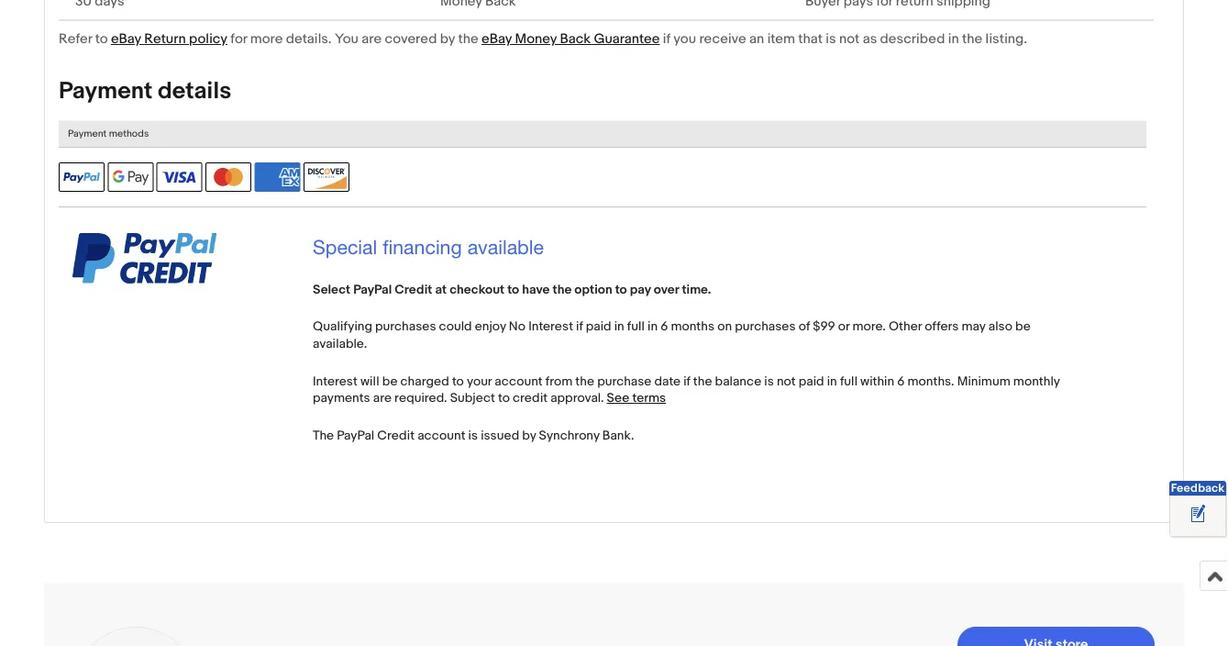 Task type: locate. For each thing, give the bounding box(es) containing it.
1 horizontal spatial full
[[841, 374, 858, 389]]

account
[[495, 374, 543, 389], [418, 428, 466, 444]]

if right date
[[684, 374, 691, 389]]

are down will
[[373, 391, 392, 406]]

for
[[231, 31, 247, 48]]

date
[[655, 374, 681, 389]]

are right you
[[362, 31, 382, 48]]

to left 'pay'
[[616, 282, 627, 298]]

6 right within
[[898, 374, 905, 389]]

available
[[468, 236, 544, 259]]

1 vertical spatial credit
[[377, 428, 415, 444]]

0 vertical spatial be
[[1016, 319, 1031, 335]]

interest will be charged to your account from the purchase date if the balance is not paid in full within 6 months. minimum monthly payments are required. subject to credit approval.
[[313, 374, 1060, 406]]

that
[[799, 31, 823, 48]]

1 vertical spatial paid
[[799, 374, 825, 389]]

paid down option
[[586, 319, 612, 335]]

purchases left of
[[735, 319, 796, 335]]

0 horizontal spatial interest
[[313, 374, 358, 389]]

credit
[[513, 391, 548, 406]]

is right balance
[[765, 374, 774, 389]]

interest up payments
[[313, 374, 358, 389]]

be inside 'qualifying purchases could enjoy no interest if paid in full in 6 months on purchases of $99 or more. other offers may also be available.'
[[1016, 319, 1031, 335]]

will
[[361, 374, 379, 389]]

be
[[1016, 319, 1031, 335], [382, 374, 398, 389]]

1 vertical spatial interest
[[313, 374, 358, 389]]

payment up payment methods
[[59, 78, 153, 106]]

0 horizontal spatial paid
[[586, 319, 612, 335]]

payment methods
[[68, 128, 149, 140]]

by
[[440, 31, 455, 48], [522, 428, 536, 444]]

paid
[[586, 319, 612, 335], [799, 374, 825, 389]]

you
[[335, 31, 359, 48]]

ebay return policy link
[[111, 31, 228, 48]]

to left credit
[[498, 391, 510, 406]]

in right described
[[949, 31, 960, 48]]

covered
[[385, 31, 437, 48]]

0 horizontal spatial 6
[[661, 319, 668, 335]]

purchases
[[375, 319, 436, 335], [735, 319, 796, 335]]

1 vertical spatial paypal
[[337, 428, 375, 444]]

2 horizontal spatial is
[[826, 31, 837, 48]]

discover image
[[304, 163, 349, 192]]

if inside the interest will be charged to your account from the purchase date if the balance is not paid in full within 6 months. minimum monthly payments are required. subject to credit approval.
[[684, 374, 691, 389]]

0 vertical spatial is
[[826, 31, 837, 48]]

be right also
[[1016, 319, 1031, 335]]

paypal
[[354, 282, 392, 298], [337, 428, 375, 444]]

your
[[467, 374, 492, 389]]

1 vertical spatial payment
[[68, 128, 107, 140]]

also
[[989, 319, 1013, 335]]

credit left at
[[395, 282, 433, 298]]

0 vertical spatial paid
[[586, 319, 612, 335]]

credit down the 'required.'
[[377, 428, 415, 444]]

1 vertical spatial account
[[418, 428, 466, 444]]

master card image
[[206, 163, 252, 192]]

balance
[[715, 374, 762, 389]]

by right "issued"
[[522, 428, 536, 444]]

time.
[[682, 282, 712, 298]]

0 vertical spatial not
[[840, 31, 860, 48]]

methods
[[109, 128, 149, 140]]

not inside the interest will be charged to your account from the purchase date if the balance is not paid in full within 6 months. minimum monthly payments are required. subject to credit approval.
[[777, 374, 796, 389]]

synchrony
[[539, 428, 600, 444]]

1 vertical spatial not
[[777, 374, 796, 389]]

interest
[[529, 319, 574, 335], [313, 374, 358, 389]]

1 horizontal spatial if
[[663, 31, 671, 48]]

charged
[[401, 374, 449, 389]]

account up credit
[[495, 374, 543, 389]]

in up purchase
[[615, 319, 625, 335]]

1 horizontal spatial by
[[522, 428, 536, 444]]

special
[[313, 236, 377, 259]]

interest right no at left
[[529, 319, 574, 335]]

required.
[[395, 391, 447, 406]]

ebay left money
[[482, 31, 512, 48]]

full down 'pay'
[[628, 319, 645, 335]]

0 vertical spatial paypal
[[354, 282, 392, 298]]

2 vertical spatial if
[[684, 374, 691, 389]]

the
[[313, 428, 334, 444]]

ebay left return
[[111, 31, 141, 48]]

full
[[628, 319, 645, 335], [841, 374, 858, 389]]

feedback
[[1172, 481, 1225, 496]]

0 horizontal spatial be
[[382, 374, 398, 389]]

could
[[439, 319, 472, 335]]

0 vertical spatial if
[[663, 31, 671, 48]]

1 vertical spatial be
[[382, 374, 398, 389]]

not left as
[[840, 31, 860, 48]]

6
[[661, 319, 668, 335], [898, 374, 905, 389]]

approval.
[[551, 391, 604, 406]]

as
[[863, 31, 878, 48]]

0 horizontal spatial not
[[777, 374, 796, 389]]

qualifying purchases could enjoy no interest if paid in full in 6 months on purchases of $99 or more. other offers may also be available.
[[313, 319, 1031, 352]]

if left you
[[663, 31, 671, 48]]

0 vertical spatial 6
[[661, 319, 668, 335]]

to right the refer on the top of page
[[95, 31, 108, 48]]

pay
[[630, 282, 651, 298]]

0 horizontal spatial full
[[628, 319, 645, 335]]

to left have
[[508, 282, 520, 298]]

0 vertical spatial account
[[495, 374, 543, 389]]

be right will
[[382, 374, 398, 389]]

payment
[[59, 78, 153, 106], [68, 128, 107, 140]]

see
[[607, 391, 630, 406]]

0 vertical spatial are
[[362, 31, 382, 48]]

qualifying
[[313, 319, 373, 335]]

by right covered
[[440, 31, 455, 48]]

purchases left could
[[375, 319, 436, 335]]

1 vertical spatial full
[[841, 374, 858, 389]]

0 horizontal spatial is
[[469, 428, 478, 444]]

not right balance
[[777, 374, 796, 389]]

described
[[881, 31, 946, 48]]

credit
[[395, 282, 433, 298], [377, 428, 415, 444]]

1 horizontal spatial paid
[[799, 374, 825, 389]]

6 left months
[[661, 319, 668, 335]]

1 vertical spatial if
[[576, 319, 583, 335]]

1 horizontal spatial interest
[[529, 319, 574, 335]]

6 inside 'qualifying purchases could enjoy no interest if paid in full in 6 months on purchases of $99 or more. other offers may also be available.'
[[661, 319, 668, 335]]

if
[[663, 31, 671, 48], [576, 319, 583, 335], [684, 374, 691, 389]]

1 vertical spatial is
[[765, 374, 774, 389]]

0 vertical spatial by
[[440, 31, 455, 48]]

the
[[458, 31, 479, 48], [963, 31, 983, 48], [553, 282, 572, 298], [576, 374, 595, 389], [694, 374, 713, 389]]

1 horizontal spatial be
[[1016, 319, 1031, 335]]

more.
[[853, 319, 886, 335]]

paypal right the on the bottom
[[337, 428, 375, 444]]

receive
[[700, 31, 747, 48]]

item
[[768, 31, 796, 48]]

ebay money back guarantee link
[[482, 31, 660, 48]]

full left within
[[841, 374, 858, 389]]

paypal right the select
[[354, 282, 392, 298]]

offers
[[925, 319, 959, 335]]

1 horizontal spatial ebay
[[482, 31, 512, 48]]

special financing available
[[313, 236, 544, 259]]

months
[[671, 319, 715, 335]]

the paypal credit account is issued by synchrony bank.
[[313, 428, 635, 444]]

paid down of
[[799, 374, 825, 389]]

0 horizontal spatial if
[[576, 319, 583, 335]]

0 vertical spatial payment
[[59, 78, 153, 106]]

of
[[799, 319, 810, 335]]

is inside the interest will be charged to your account from the purchase date if the balance is not paid in full within 6 months. minimum monthly payments are required. subject to credit approval.
[[765, 374, 774, 389]]

is left "issued"
[[469, 428, 478, 444]]

in down 'pay'
[[648, 319, 658, 335]]

an
[[750, 31, 765, 48]]

payments
[[313, 391, 370, 406]]

0 vertical spatial interest
[[529, 319, 574, 335]]

0 vertical spatial full
[[628, 319, 645, 335]]

is right that
[[826, 31, 837, 48]]

0 horizontal spatial ebay
[[111, 31, 141, 48]]

are
[[362, 31, 382, 48], [373, 391, 392, 406]]

if down option
[[576, 319, 583, 335]]

0 horizontal spatial account
[[418, 428, 466, 444]]

payment left methods
[[68, 128, 107, 140]]

account down the 'required.'
[[418, 428, 466, 444]]

0 horizontal spatial purchases
[[375, 319, 436, 335]]

in
[[949, 31, 960, 48], [615, 319, 625, 335], [648, 319, 658, 335], [828, 374, 838, 389]]

ebay
[[111, 31, 141, 48], [482, 31, 512, 48]]

1 horizontal spatial is
[[765, 374, 774, 389]]

is
[[826, 31, 837, 48], [765, 374, 774, 389], [469, 428, 478, 444]]

1 horizontal spatial purchases
[[735, 319, 796, 335]]

other
[[889, 319, 922, 335]]

1 vertical spatial 6
[[898, 374, 905, 389]]

to
[[95, 31, 108, 48], [508, 282, 520, 298], [616, 282, 627, 298], [452, 374, 464, 389], [498, 391, 510, 406]]

paypal for select
[[354, 282, 392, 298]]

0 vertical spatial credit
[[395, 282, 433, 298]]

are inside the interest will be charged to your account from the purchase date if the balance is not paid in full within 6 months. minimum monthly payments are required. subject to credit approval.
[[373, 391, 392, 406]]

credit for at
[[395, 282, 433, 298]]

1 horizontal spatial 6
[[898, 374, 905, 389]]

1 purchases from the left
[[375, 319, 436, 335]]

the right date
[[694, 374, 713, 389]]

be inside the interest will be charged to your account from the purchase date if the balance is not paid in full within 6 months. minimum monthly payments are required. subject to credit approval.
[[382, 374, 398, 389]]

in left within
[[828, 374, 838, 389]]

account inside the interest will be charged to your account from the purchase date if the balance is not paid in full within 6 months. minimum monthly payments are required. subject to credit approval.
[[495, 374, 543, 389]]

1 horizontal spatial account
[[495, 374, 543, 389]]

1 vertical spatial are
[[373, 391, 392, 406]]

details
[[158, 78, 231, 106]]

paid inside 'qualifying purchases could enjoy no interest if paid in full in 6 months on purchases of $99 or more. other offers may also be available.'
[[586, 319, 612, 335]]

2 horizontal spatial if
[[684, 374, 691, 389]]



Task type: vqa. For each thing, say whether or not it's contained in the screenshot.
'Top Brands'
no



Task type: describe. For each thing, give the bounding box(es) containing it.
purchase
[[598, 374, 652, 389]]

on
[[718, 319, 732, 335]]

the left listing.
[[963, 31, 983, 48]]

credit for account
[[377, 428, 415, 444]]

payment for payment details
[[59, 78, 153, 106]]

paid inside the interest will be charged to your account from the purchase date if the balance is not paid in full within 6 months. minimum monthly payments are required. subject to credit approval.
[[799, 374, 825, 389]]

available.
[[313, 336, 367, 352]]

money
[[515, 31, 557, 48]]

select
[[313, 282, 351, 298]]

paypal image
[[59, 163, 105, 192]]

select paypal credit at checkout to have the option to pay over time.
[[313, 282, 712, 298]]

in inside the interest will be charged to your account from the purchase date if the balance is not paid in full within 6 months. minimum monthly payments are required. subject to credit approval.
[[828, 374, 838, 389]]

you
[[674, 31, 697, 48]]

$99
[[813, 319, 836, 335]]

see terms
[[607, 391, 666, 406]]

0 horizontal spatial by
[[440, 31, 455, 48]]

full inside 'qualifying purchases could enjoy no interest if paid in full in 6 months on purchases of $99 or more. other offers may also be available.'
[[628, 319, 645, 335]]

option
[[575, 282, 613, 298]]

full inside the interest will be charged to your account from the purchase date if the balance is not paid in full within 6 months. minimum monthly payments are required. subject to credit approval.
[[841, 374, 858, 389]]

checkout
[[450, 282, 505, 298]]

paypal for the
[[337, 428, 375, 444]]

refer
[[59, 31, 92, 48]]

over
[[654, 282, 679, 298]]

months.
[[908, 374, 955, 389]]

2 purchases from the left
[[735, 319, 796, 335]]

have
[[522, 282, 550, 298]]

payment details
[[59, 78, 231, 106]]

minimum
[[958, 374, 1011, 389]]

1 horizontal spatial not
[[840, 31, 860, 48]]

monthly
[[1014, 374, 1060, 389]]

no
[[509, 319, 526, 335]]

interest inside the interest will be charged to your account from the purchase date if the balance is not paid in full within 6 months. minimum monthly payments are required. subject to credit approval.
[[313, 374, 358, 389]]

details.
[[286, 31, 332, 48]]

to left your
[[452, 374, 464, 389]]

1 vertical spatial by
[[522, 428, 536, 444]]

may
[[962, 319, 986, 335]]

from
[[546, 374, 573, 389]]

if inside 'qualifying purchases could enjoy no interest if paid in full in 6 months on purchases of $99 or more. other offers may also be available.'
[[576, 319, 583, 335]]

back
[[560, 31, 591, 48]]

visa image
[[157, 163, 203, 192]]

google pay image
[[108, 163, 154, 192]]

within
[[861, 374, 895, 389]]

guarantee
[[594, 31, 660, 48]]

more
[[250, 31, 283, 48]]

or
[[839, 319, 850, 335]]

terms
[[633, 391, 666, 406]]

interest inside 'qualifying purchases could enjoy no interest if paid in full in 6 months on purchases of $99 or more. other offers may also be available.'
[[529, 319, 574, 335]]

6 inside the interest will be charged to your account from the purchase date if the balance is not paid in full within 6 months. minimum monthly payments are required. subject to credit approval.
[[898, 374, 905, 389]]

listing.
[[986, 31, 1028, 48]]

2 vertical spatial is
[[469, 428, 478, 444]]

return
[[144, 31, 186, 48]]

the right have
[[553, 282, 572, 298]]

subject
[[450, 391, 495, 406]]

policy
[[189, 31, 228, 48]]

at
[[435, 282, 447, 298]]

american express image
[[255, 163, 301, 192]]

2 ebay from the left
[[482, 31, 512, 48]]

bank.
[[603, 428, 635, 444]]

the up approval.
[[576, 374, 595, 389]]

financing
[[383, 236, 462, 259]]

refer to ebay return policy for more details. you are covered by the ebay money back guarantee if you receive an item that is not as described in the listing.
[[59, 31, 1028, 48]]

issued
[[481, 428, 520, 444]]

enjoy
[[475, 319, 506, 335]]

payment for payment methods
[[68, 128, 107, 140]]

the right covered
[[458, 31, 479, 48]]

1 ebay from the left
[[111, 31, 141, 48]]

see terms link
[[607, 391, 666, 406]]



